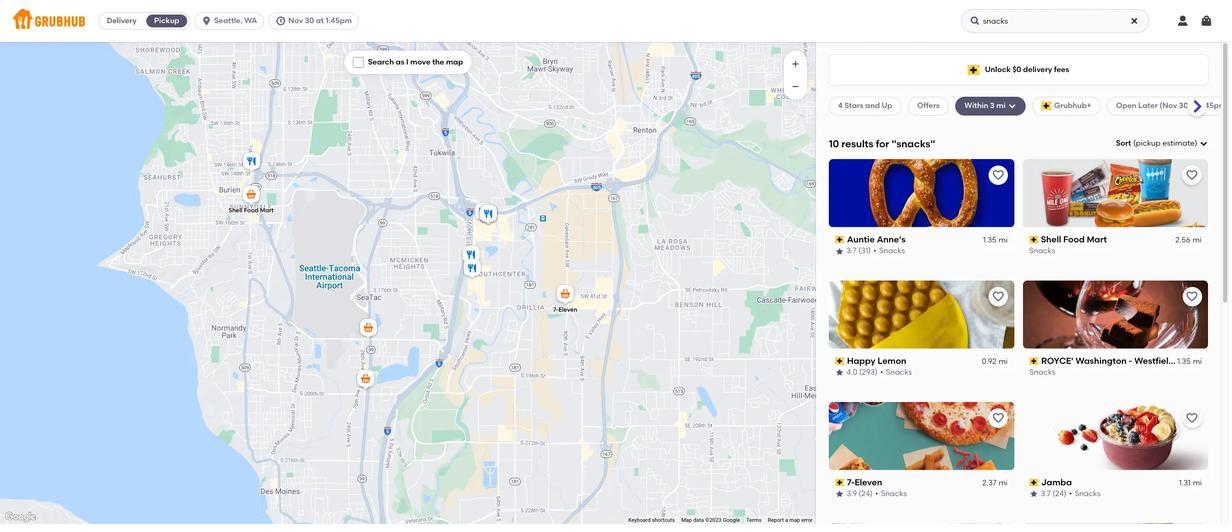 Task type: describe. For each thing, give the bounding box(es) containing it.
map region
[[0, 0, 908, 525]]

keyboard shortcuts
[[629, 518, 675, 524]]

10
[[829, 138, 840, 150]]

main navigation navigation
[[0, 0, 1230, 42]]

nothing bundt cakes image
[[462, 258, 483, 281]]

• snacks for anne's
[[874, 247, 906, 256]]

1.35 mi for royce' washington - westfield southcenter 
[[1178, 357, 1202, 366]]

jamba logo image
[[1023, 402, 1209, 471]]

2.37
[[983, 479, 997, 488]]

happy
[[847, 356, 876, 366]]

1.31 mi
[[1180, 479, 1202, 488]]

royce'
[[1042, 356, 1074, 366]]

wa
[[244, 16, 257, 25]]

1.35 for auntie anne's
[[984, 236, 997, 245]]

report a map error
[[768, 518, 813, 524]]

pickup
[[1137, 139, 1161, 148]]

i
[[406, 58, 409, 67]]

1 vertical spatial shell
[[1042, 235, 1062, 245]]

for
[[876, 138, 890, 150]]

mi for royce' washington - westfield southcenter 
[[1193, 357, 1202, 366]]

(31)
[[859, 247, 871, 256]]

auntie
[[847, 235, 875, 245]]

svg image for seattle, wa
[[201, 16, 212, 26]]

move
[[411, 58, 431, 67]]

snacks for jamba
[[1075, 490, 1101, 499]]

the
[[433, 58, 445, 67]]

star icon image for auntie
[[836, 247, 844, 256]]

sea tac marathon image
[[358, 317, 379, 341]]

royce' washington - westfield southcenter mall image
[[478, 203, 499, 227]]

(293)
[[860, 368, 878, 377]]

subscription pass image for royce' washington - westfield southcenter 
[[1030, 358, 1039, 365]]

terms link
[[747, 518, 762, 524]]

star icon image for 7-
[[836, 490, 844, 499]]

star icon image for happy
[[836, 369, 844, 377]]

1 horizontal spatial shell food mart
[[1042, 235, 1108, 245]]

svg image for nov 30 at 1:45pm
[[276, 16, 286, 26]]

report
[[768, 518, 784, 524]]

star icon image left 3.7 (24)
[[1030, 490, 1038, 499]]

map data ©2023 google
[[682, 518, 740, 524]]

7- inside map region
[[553, 306, 559, 313]]

seattle, wa
[[214, 16, 257, 25]]

within 3 mi
[[965, 101, 1006, 110]]

• for eleven
[[876, 490, 879, 499]]

delivery
[[107, 16, 137, 25]]

3.9
[[847, 490, 857, 499]]

0.92 mi
[[982, 357, 1008, 366]]

pickup
[[154, 16, 180, 25]]

30 inside button
[[305, 16, 314, 25]]

save this restaurant image for eleven
[[992, 412, 1005, 425]]

unlock $0 delivery fees
[[986, 65, 1070, 74]]

)
[[1195, 139, 1198, 148]]

google image
[[3, 511, 38, 525]]

error
[[802, 518, 813, 524]]

0.92
[[982, 357, 997, 366]]

data
[[694, 518, 704, 524]]

auntie anne's image
[[478, 203, 499, 227]]

map
[[682, 518, 692, 524]]

grubhub plus flag logo image for grubhub+
[[1042, 102, 1053, 111]]

1:45pm)
[[1200, 101, 1229, 110]]

save this restaurant button for eleven
[[989, 409, 1008, 428]]

seattle, wa button
[[194, 12, 269, 30]]

search
[[368, 58, 394, 67]]

westfield
[[1135, 356, 1175, 366]]

auntie anne's
[[847, 235, 906, 245]]

later
[[1139, 101, 1158, 110]]

and
[[866, 101, 880, 110]]

2.56
[[1176, 236, 1191, 245]]

(24) for jamba
[[1053, 490, 1067, 499]]

offers
[[918, 101, 940, 110]]

grubhub+
[[1055, 101, 1092, 110]]

Search for food, convenience, alcohol... search field
[[962, 9, 1150, 33]]

2.37 mi
[[983, 479, 1008, 488]]

keyboard
[[629, 518, 651, 524]]

1 vertical spatial eleven
[[855, 478, 883, 488]]

none field containing sort
[[1117, 138, 1209, 149]]

4 stars and up
[[839, 101, 893, 110]]

plus icon image
[[791, 59, 801, 69]]

7-eleven inside map region
[[553, 306, 577, 313]]

1 vertical spatial at
[[1191, 101, 1199, 110]]

• right 3.7 (24)
[[1069, 490, 1072, 499]]

subscription pass image for shell food mart
[[1030, 236, 1039, 244]]

anne's
[[877, 235, 906, 245]]

up
[[882, 101, 893, 110]]

(
[[1134, 139, 1137, 148]]

shell inside map region
[[228, 207, 242, 214]]

fees
[[1055, 65, 1070, 74]]

• snacks for lemon
[[881, 368, 912, 377]]

svg image inside field
[[1200, 139, 1209, 148]]

1:45pm
[[326, 16, 352, 25]]

happy lemon
[[847, 356, 907, 366]]

1 vertical spatial 7-eleven
[[847, 478, 883, 488]]

grubhub plus flag logo image for unlock $0 delivery fees
[[968, 65, 981, 75]]

mi for shell food mart
[[1193, 236, 1202, 245]]

1 vertical spatial 30
[[1180, 101, 1189, 110]]

seattle,
[[214, 16, 243, 25]]

as
[[396, 58, 405, 67]]

unlock
[[986, 65, 1011, 74]]

sort ( pickup estimate )
[[1117, 139, 1198, 148]]

shell food mart logo image
[[1023, 159, 1209, 228]]

jamba image
[[473, 201, 494, 225]]

1.35 mi for auntie anne's
[[984, 236, 1008, 245]]



Task type: vqa. For each thing, say whether or not it's contained in the screenshot.
1st week
no



Task type: locate. For each thing, give the bounding box(es) containing it.
food inside map region
[[244, 207, 258, 214]]

shortcuts
[[652, 518, 675, 524]]

svg image left nov
[[276, 16, 286, 26]]

mart down shell food mart logo
[[1087, 235, 1108, 245]]

• snacks right 3.9 (24)
[[876, 490, 907, 499]]

royce' washington - westfield southcenter mall logo image
[[1023, 281, 1209, 349]]

"snacks"
[[892, 138, 936, 150]]

1 vertical spatial map
[[790, 518, 801, 524]]

0 vertical spatial grubhub plus flag logo image
[[968, 65, 981, 75]]

minus icon image
[[791, 81, 801, 92]]

star icon image left 3.7 (31)
[[836, 247, 844, 256]]

0 horizontal spatial mart
[[260, 207, 274, 214]]

shell food mart image
[[240, 184, 262, 207]]

4.0 (293)
[[847, 368, 878, 377]]

1 horizontal spatial mart
[[1087, 235, 1108, 245]]

30
[[305, 16, 314, 25], [1180, 101, 1189, 110]]

royce' washington - westfield southcenter 
[[1042, 356, 1230, 366]]

save this restaurant image for washington
[[1186, 290, 1199, 303]]

3.7 for auntie anne's
[[847, 247, 857, 256]]

1.31
[[1180, 479, 1191, 488]]

3.7 for jamba
[[1041, 490, 1051, 499]]

1.35 mi
[[984, 236, 1008, 245], [1178, 357, 1202, 366]]

save this restaurant button for washington
[[1183, 287, 1202, 307]]

save this restaurant button for anne's
[[989, 166, 1008, 185]]

grubhub plus flag logo image left unlock
[[968, 65, 981, 75]]

• snacks for eleven
[[876, 490, 907, 499]]

0 horizontal spatial 1.35
[[984, 236, 997, 245]]

0 horizontal spatial 7-
[[553, 306, 559, 313]]

0 horizontal spatial map
[[446, 58, 463, 67]]

30 right (nov
[[1180, 101, 1189, 110]]

snacks
[[880, 247, 906, 256], [1030, 247, 1056, 256], [886, 368, 912, 377], [1030, 368, 1056, 377], [881, 490, 907, 499], [1075, 490, 1101, 499]]

search as i move the map
[[368, 58, 463, 67]]

• down "happy lemon"
[[881, 368, 884, 377]]

0 horizontal spatial shell food mart
[[228, 207, 274, 214]]

0 vertical spatial 30
[[305, 16, 314, 25]]

map
[[446, 58, 463, 67], [790, 518, 801, 524]]

2 save this restaurant image from the left
[[1186, 169, 1199, 182]]

save this restaurant image for lemon
[[992, 290, 1005, 303]]

0 vertical spatial at
[[316, 16, 324, 25]]

save this restaurant image for shell food mart
[[1186, 169, 1199, 182]]

3.7 down jamba
[[1041, 490, 1051, 499]]

google
[[723, 518, 740, 524]]

1 vertical spatial shell food mart
[[1042, 235, 1108, 245]]

3.7 (24)
[[1041, 490, 1067, 499]]

4
[[839, 101, 843, 110]]

map right the on the left
[[446, 58, 463, 67]]

0 vertical spatial map
[[446, 58, 463, 67]]

results
[[842, 138, 874, 150]]

1 horizontal spatial 7-eleven
[[847, 478, 883, 488]]

star icon image left the 3.9
[[836, 490, 844, 499]]

2.56 mi
[[1176, 236, 1202, 245]]

0 horizontal spatial eleven
[[559, 306, 577, 313]]

grubhub plus flag logo image left grubhub+
[[1042, 102, 1053, 111]]

1 vertical spatial grubhub plus flag logo image
[[1042, 102, 1053, 111]]

sort
[[1117, 139, 1132, 148]]

save this restaurant button for lemon
[[989, 287, 1008, 307]]

©2023
[[706, 518, 722, 524]]

None field
[[1117, 138, 1209, 149]]

save this restaurant image for auntie anne's
[[992, 169, 1005, 182]]

• right 3.9 (24)
[[876, 490, 879, 499]]

0 horizontal spatial grubhub plus flag logo image
[[968, 65, 981, 75]]

eleven
[[559, 306, 577, 313], [855, 478, 883, 488]]

mart down pierro bakery image
[[260, 207, 274, 214]]

7-eleven logo image
[[829, 402, 1015, 471]]

svg image
[[1177, 15, 1190, 27], [1201, 15, 1214, 27], [970, 16, 981, 26], [1130, 17, 1139, 25], [355, 59, 362, 66], [1008, 102, 1017, 111]]

1.35
[[984, 236, 997, 245], [1178, 357, 1191, 366]]

save this restaurant image
[[992, 169, 1005, 182], [1186, 169, 1199, 182]]

at inside button
[[316, 16, 324, 25]]

0 vertical spatial 1.35
[[984, 236, 997, 245]]

subscription pass image for auntie
[[836, 236, 845, 244]]

happy lemon image
[[460, 244, 482, 268]]

nov
[[288, 16, 303, 25]]

0 horizontal spatial 7-eleven
[[553, 306, 577, 313]]

1 vertical spatial 3.7
[[1041, 490, 1051, 499]]

3.7 left "(31)"
[[847, 247, 857, 256]]

svg image inside nov 30 at 1:45pm button
[[276, 16, 286, 26]]

3
[[991, 101, 995, 110]]

mi for jamba
[[1193, 479, 1202, 488]]

eleven inside map region
[[559, 306, 577, 313]]

open later (nov 30 at 1:45pm)
[[1117, 101, 1229, 110]]

save this restaurant button for food
[[1183, 166, 1202, 185]]

• snacks down anne's
[[874, 247, 906, 256]]

at left 1:45pm)
[[1191, 101, 1199, 110]]

save this restaurant button
[[989, 166, 1008, 185], [1183, 166, 1202, 185], [989, 287, 1008, 307], [1183, 287, 1202, 307], [989, 409, 1008, 428], [1183, 409, 1202, 428]]

snacks for auntie anne's
[[880, 247, 906, 256]]

0 horizontal spatial 3.7
[[847, 247, 857, 256]]

pickup button
[[144, 12, 190, 30]]

0 vertical spatial 3.7
[[847, 247, 857, 256]]

shell
[[228, 207, 242, 214], [1042, 235, 1062, 245]]

0 horizontal spatial 1.35 mi
[[984, 236, 1008, 245]]

auntie anne's logo image
[[829, 159, 1015, 228]]

svg image
[[201, 16, 212, 26], [276, 16, 286, 26], [1200, 139, 1209, 148]]

washington
[[1076, 356, 1127, 366]]

0 horizontal spatial 30
[[305, 16, 314, 25]]

(24) down jamba
[[1053, 490, 1067, 499]]

$0
[[1013, 65, 1022, 74]]

0 horizontal spatial (24)
[[859, 490, 873, 499]]

-
[[1129, 356, 1133, 366]]

southcenter
[[1177, 356, 1229, 366]]

mart inside map region
[[260, 207, 274, 214]]

0 vertical spatial shell food mart
[[228, 207, 274, 214]]

1 horizontal spatial svg image
[[276, 16, 286, 26]]

0 vertical spatial mart
[[260, 207, 274, 214]]

1 horizontal spatial 1.35
[[1178, 357, 1191, 366]]

1 horizontal spatial save this restaurant image
[[1186, 169, 1199, 182]]

0 horizontal spatial shell
[[228, 207, 242, 214]]

1 (24) from the left
[[859, 490, 873, 499]]

1 horizontal spatial food
[[1064, 235, 1085, 245]]

stars
[[845, 101, 864, 110]]

1 horizontal spatial at
[[1191, 101, 1199, 110]]

0 vertical spatial 7-eleven
[[553, 306, 577, 313]]

pierro bakery image
[[241, 150, 262, 174]]

• for anne's
[[874, 247, 877, 256]]

0 vertical spatial eleven
[[559, 306, 577, 313]]

1 horizontal spatial 3.7
[[1041, 490, 1051, 499]]

2 (24) from the left
[[1053, 490, 1067, 499]]

jamba
[[1042, 478, 1072, 488]]

(nov
[[1160, 101, 1178, 110]]

save this restaurant image
[[992, 290, 1005, 303], [1186, 290, 1199, 303], [992, 412, 1005, 425], [1186, 412, 1199, 425]]

svg image inside seattle, wa button
[[201, 16, 212, 26]]

3.7
[[847, 247, 857, 256], [1041, 490, 1051, 499]]

(24) for 7-eleven
[[859, 490, 873, 499]]

subscription pass image for happy lemon
[[836, 358, 845, 365]]

1 horizontal spatial 1.35 mi
[[1178, 357, 1202, 366]]

1 vertical spatial food
[[1064, 235, 1085, 245]]

1 horizontal spatial grubhub plus flag logo image
[[1042, 102, 1053, 111]]

report a map error link
[[768, 518, 813, 524]]

0 vertical spatial shell
[[228, 207, 242, 214]]

7-
[[553, 306, 559, 313], [847, 478, 855, 488]]

a
[[786, 518, 789, 524]]

svg image left seattle,
[[201, 16, 212, 26]]

mi for auntie anne's
[[999, 236, 1008, 245]]

mi
[[997, 101, 1006, 110], [999, 236, 1008, 245], [1193, 236, 1202, 245], [999, 357, 1008, 366], [1193, 357, 1202, 366], [999, 479, 1008, 488], [1193, 479, 1202, 488]]

• snacks down the lemon
[[881, 368, 912, 377]]

2 horizontal spatial svg image
[[1200, 139, 1209, 148]]

1 horizontal spatial shell
[[1042, 235, 1062, 245]]

0 horizontal spatial svg image
[[201, 16, 212, 26]]

1 horizontal spatial eleven
[[855, 478, 883, 488]]

mi for 7-eleven
[[999, 479, 1008, 488]]

0 vertical spatial 1.35 mi
[[984, 236, 1008, 245]]

shell food mart inside map region
[[228, 207, 274, 214]]

at
[[316, 16, 324, 25], [1191, 101, 1199, 110]]

within
[[965, 101, 989, 110]]

subscription pass image
[[836, 236, 845, 244], [836, 479, 845, 487], [1030, 479, 1039, 487]]

(24)
[[859, 490, 873, 499], [1053, 490, 1067, 499]]

30 right nov
[[305, 16, 314, 25]]

delivery
[[1024, 65, 1053, 74]]

1 vertical spatial 1.35 mi
[[1178, 357, 1202, 366]]

1 horizontal spatial 7-
[[847, 478, 855, 488]]

(24) right the 3.9
[[859, 490, 873, 499]]

snacks for happy lemon
[[886, 368, 912, 377]]

1 vertical spatial mart
[[1087, 235, 1108, 245]]

at left 1:45pm
[[316, 16, 324, 25]]

terms
[[747, 518, 762, 524]]

7-eleven
[[553, 306, 577, 313], [847, 478, 883, 488]]

lemon
[[878, 356, 907, 366]]

• right "(31)"
[[874, 247, 877, 256]]

3.9 (24)
[[847, 490, 873, 499]]

1 horizontal spatial map
[[790, 518, 801, 524]]

subscription pass image for 7-
[[836, 479, 845, 487]]

•
[[874, 247, 877, 256], [881, 368, 884, 377], [876, 490, 879, 499], [1069, 490, 1072, 499]]

1 vertical spatial 1.35
[[1178, 357, 1191, 366]]

4.0
[[847, 368, 858, 377]]

0 vertical spatial food
[[244, 207, 258, 214]]

snacks for 7-eleven
[[881, 490, 907, 499]]

1 horizontal spatial 30
[[1180, 101, 1189, 110]]

10 results for "snacks"
[[829, 138, 936, 150]]

1.35 for royce' washington - westfield southcenter 
[[1178, 357, 1191, 366]]

food
[[244, 207, 258, 214], [1064, 235, 1085, 245]]

0 horizontal spatial food
[[244, 207, 258, 214]]

• for lemon
[[881, 368, 884, 377]]

subscription pass image
[[1030, 236, 1039, 244], [836, 358, 845, 365], [1030, 358, 1039, 365]]

7 eleven image
[[555, 283, 576, 307]]

• snacks down jamba
[[1069, 490, 1101, 499]]

1 save this restaurant image from the left
[[992, 169, 1005, 182]]

0 vertical spatial 7-
[[553, 306, 559, 313]]

keyboard shortcuts button
[[629, 517, 675, 525]]

happy lemon logo image
[[829, 281, 1015, 349]]

star icon image left 4.0
[[836, 369, 844, 377]]

svg image right the ")"
[[1200, 139, 1209, 148]]

nov 30 at 1:45pm button
[[269, 12, 363, 30]]

nov 30 at 1:45pm
[[288, 16, 352, 25]]

mi for happy lemon
[[999, 357, 1008, 366]]

grubhub plus flag logo image
[[968, 65, 981, 75], [1042, 102, 1053, 111]]

3.7 (31)
[[847, 247, 871, 256]]

map right a
[[790, 518, 801, 524]]

1 horizontal spatial (24)
[[1053, 490, 1067, 499]]

estimate
[[1163, 139, 1195, 148]]

• snacks
[[874, 247, 906, 256], [881, 368, 912, 377], [876, 490, 907, 499], [1069, 490, 1101, 499]]

delivery button
[[99, 12, 144, 30]]

0 horizontal spatial save this restaurant image
[[992, 169, 1005, 182]]

1 vertical spatial 7-
[[847, 478, 855, 488]]

0 horizontal spatial at
[[316, 16, 324, 25]]

extramile image
[[355, 368, 376, 392]]

star icon image
[[836, 247, 844, 256], [836, 369, 844, 377], [836, 490, 844, 499], [1030, 490, 1038, 499]]

open
[[1117, 101, 1137, 110]]



